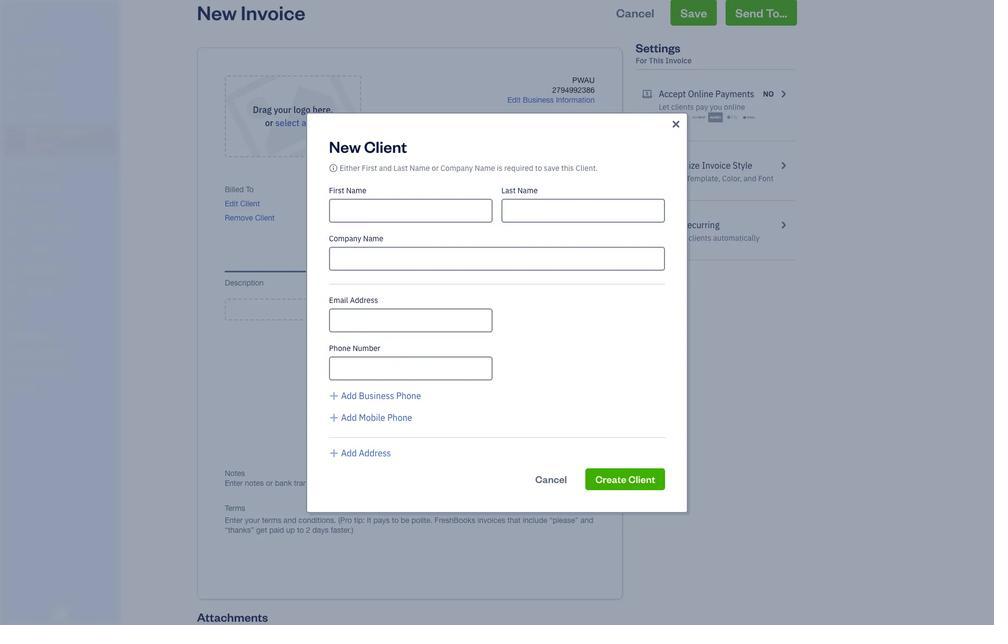 Task type: describe. For each thing, give the bounding box(es) containing it.
payment image
[[7, 161, 20, 172]]

change template, color, and font
[[659, 174, 774, 183]]

font
[[759, 174, 774, 183]]

automatically
[[714, 233, 760, 243]]

add for add address
[[341, 447, 357, 458]]

settings image
[[8, 383, 117, 392]]

Notes text field
[[225, 478, 595, 488]]

1 vertical spatial first
[[329, 185, 345, 195]]

date of issue
[[332, 185, 377, 194]]

client.
[[576, 163, 598, 173]]

change
[[659, 174, 685, 183]]

main element
[[0, 0, 147, 625]]

client down to
[[240, 199, 260, 208]]

1 vertical spatial clients
[[689, 233, 712, 243]]

line total
[[563, 278, 595, 287]]

settings
[[636, 40, 681, 55]]

edit business information button
[[508, 95, 595, 105]]

timer image
[[7, 223, 20, 234]]

settings for this invoice
[[636, 40, 692, 66]]

name for first name
[[346, 185, 367, 195]]

new
[[329, 136, 361, 156]]

edit for client
[[225, 199, 238, 208]]

make
[[659, 219, 680, 230]]

customize
[[659, 160, 700, 171]]

add mobile phone
[[341, 412, 413, 423]]

1 vertical spatial and
[[744, 174, 757, 183]]

$0.00
[[546, 193, 595, 216]]

last name
[[502, 185, 538, 195]]

accept
[[659, 88, 686, 99]]

edit for business
[[508, 96, 521, 104]]

0 vertical spatial company
[[441, 163, 473, 173]]

invoice number
[[414, 185, 468, 194]]

company name
[[329, 233, 384, 243]]

2794992386
[[553, 86, 595, 94]]

make recurring
[[659, 219, 720, 230]]

bill your clients automatically
[[659, 233, 760, 243]]

cancel for create client
[[536, 473, 567, 485]]

either
[[340, 163, 360, 173]]

1 vertical spatial last
[[502, 185, 516, 195]]

a for select
[[302, 117, 307, 128]]

send to... button
[[726, 0, 798, 26]]

phone for add mobile phone
[[388, 412, 413, 423]]

Last Name text field
[[502, 198, 666, 222]]

terms
[[225, 504, 245, 513]]

expense image
[[7, 182, 20, 193]]

primary image
[[329, 163, 338, 173]]

create client button
[[586, 468, 666, 490]]

this
[[562, 163, 574, 173]]

usd
[[577, 185, 593, 194]]

client right remove
[[255, 213, 275, 222]]

select
[[276, 117, 300, 128]]

payments
[[716, 88, 755, 99]]

name for last name
[[518, 185, 538, 195]]

client image
[[7, 68, 20, 79]]

cancel for save
[[617, 5, 655, 20]]

number for invoice number
[[440, 185, 468, 194]]

due inside "amount due ( usd ) $0.00"
[[559, 185, 573, 194]]

amount due ( usd ) $0.00
[[531, 185, 595, 216]]

estimate image
[[7, 89, 20, 100]]

to
[[536, 163, 542, 173]]

client right the new
[[364, 136, 407, 156]]

1 vertical spatial due
[[332, 218, 346, 227]]

phone for add business phone
[[397, 390, 421, 401]]

bank image
[[742, 112, 757, 123]]

apps image
[[8, 313, 117, 322]]

team members image
[[8, 331, 117, 340]]

online
[[725, 102, 746, 112]]

email address
[[329, 295, 378, 305]]

add business phone
[[341, 390, 421, 401]]

select a file
[[276, 117, 321, 128]]

billed to edit client remove client
[[225, 185, 275, 222]]

new client dialog
[[0, 99, 995, 526]]

reference
[[414, 218, 449, 227]]

required
[[505, 163, 534, 173]]

file
[[309, 117, 321, 128]]

this
[[649, 56, 664, 66]]

save
[[681, 5, 708, 20]]

template,
[[687, 174, 721, 183]]

chart image
[[7, 265, 20, 276]]

information
[[556, 96, 595, 104]]

pay
[[696, 102, 709, 112]]

deposit
[[491, 434, 517, 443]]

mobile
[[359, 412, 386, 423]]

customize invoice style
[[659, 160, 753, 171]]

0 vertical spatial clients
[[672, 102, 694, 112]]

apple pay image
[[725, 112, 740, 123]]

client inside button
[[629, 473, 656, 485]]

add for add business phone
[[341, 390, 357, 401]]

description
[[225, 278, 264, 287]]

qty
[[528, 278, 541, 287]]

add for add a line
[[392, 302, 412, 316]]

request a deposit
[[454, 434, 517, 443]]

add for add mobile phone
[[341, 412, 357, 423]]

address for email address
[[350, 295, 378, 305]]

1 horizontal spatial line
[[563, 278, 577, 287]]

business inside button
[[359, 390, 394, 401]]

to...
[[766, 5, 788, 20]]



Task type: vqa. For each thing, say whether or not it's contained in the screenshot.
the left '('
no



Task type: locate. For each thing, give the bounding box(es) containing it.
1 vertical spatial invoice
[[702, 160, 731, 171]]

date left of
[[332, 185, 348, 194]]

0 vertical spatial cancel button
[[607, 0, 665, 26]]

remove client button
[[225, 213, 275, 223]]

cancel inside the new client dialog
[[536, 473, 567, 485]]

date up company name
[[348, 218, 364, 227]]

address inside button
[[359, 447, 391, 458]]

business inside pwau 2794992386 edit business information
[[523, 96, 554, 104]]

either first and last name or company name is required to save this client.
[[340, 163, 598, 173]]

due date
[[332, 218, 364, 227]]

)
[[593, 185, 595, 194]]

phone right 'mobile'
[[388, 412, 413, 423]]

pwau for pwau 2794992386 edit business information
[[573, 76, 595, 85]]

Email Address text field
[[329, 308, 493, 332]]

company down due date at the left
[[329, 233, 362, 243]]

number up the 'add business phone' button
[[353, 343, 381, 353]]

add a line button
[[225, 299, 595, 321]]

phone down email
[[329, 343, 351, 353]]

a inside subtotal add a discount
[[481, 350, 485, 359]]

3 chevronright image from the top
[[779, 218, 789, 232]]

billed
[[225, 185, 244, 194]]

accept online payments
[[659, 88, 755, 99]]

close image
[[671, 118, 682, 131]]

client
[[364, 136, 407, 156], [240, 199, 260, 208], [255, 213, 275, 222], [629, 473, 656, 485]]

due left (
[[559, 185, 573, 194]]

discount
[[487, 350, 517, 359]]

pwau inside pwau 2794992386 edit business information
[[573, 76, 595, 85]]

Phone Number text field
[[329, 356, 493, 380]]

1 vertical spatial edit
[[225, 199, 238, 208]]

business down 2794992386
[[523, 96, 554, 104]]

chevronright image
[[779, 87, 789, 100], [779, 159, 789, 172], [779, 218, 789, 232]]

1 chevronright image from the top
[[779, 87, 789, 100]]

0 vertical spatial plus image
[[376, 304, 389, 315]]

of
[[350, 185, 357, 194]]

plus image for add a line
[[376, 304, 389, 315]]

0 horizontal spatial pwau
[[9, 10, 34, 21]]

0 horizontal spatial edit
[[225, 199, 238, 208]]

2 vertical spatial invoice
[[414, 185, 438, 194]]

0 vertical spatial chevronright image
[[779, 87, 789, 100]]

1 horizontal spatial company
[[441, 163, 473, 173]]

due
[[559, 185, 573, 194], [332, 218, 346, 227]]

subtotal add a discount
[[465, 340, 517, 359]]

your
[[672, 233, 687, 243]]

0 horizontal spatial last
[[394, 163, 408, 173]]

send to...
[[736, 5, 788, 20]]

1 horizontal spatial invoice
[[666, 56, 692, 66]]

edit client button
[[225, 199, 260, 209]]

onlinesales image
[[643, 87, 653, 100]]

0 horizontal spatial business
[[359, 390, 394, 401]]

style
[[733, 160, 753, 171]]

discover image
[[692, 112, 707, 123]]

bank connections image
[[8, 366, 117, 375]]

chevronright image for no
[[779, 87, 789, 100]]

2 horizontal spatial invoice
[[702, 160, 731, 171]]

pwau inside main element
[[9, 10, 34, 21]]

1 vertical spatial cancel button
[[526, 468, 577, 490]]

save button
[[671, 0, 718, 26]]

0 vertical spatial plus image
[[329, 411, 339, 424]]

2 vertical spatial phone
[[388, 412, 413, 423]]

name for company name
[[363, 233, 384, 243]]

1 horizontal spatial cancel
[[617, 5, 655, 20]]

to
[[246, 185, 254, 194]]

color,
[[723, 174, 742, 183]]

dashboard image
[[7, 48, 20, 58]]

invoice
[[666, 56, 692, 66], [702, 160, 731, 171], [414, 185, 438, 194]]

invoice image
[[7, 110, 20, 121]]

0 vertical spatial business
[[523, 96, 554, 104]]

first left of
[[329, 185, 345, 195]]

0 vertical spatial first
[[362, 163, 377, 173]]

plus image for add address
[[329, 446, 339, 459]]

last left or
[[394, 163, 408, 173]]

refresh image
[[643, 218, 653, 232]]

1 horizontal spatial first
[[362, 163, 377, 173]]

plus image
[[376, 304, 389, 315], [329, 389, 339, 402]]

subtotal
[[489, 340, 517, 349]]

owner
[[9, 22, 29, 30]]

pwau for pwau owner
[[9, 10, 34, 21]]

1 vertical spatial company
[[329, 233, 362, 243]]

plus image
[[329, 411, 339, 424], [329, 446, 339, 459]]

Issue date in MM/DD/YYYY format text field
[[332, 195, 397, 204]]

edit
[[508, 96, 521, 104], [225, 199, 238, 208]]

0 horizontal spatial invoice
[[414, 185, 438, 194]]

add a line
[[392, 302, 444, 316]]

plus image left add address
[[329, 446, 339, 459]]

plus image for add mobile phone
[[329, 411, 339, 424]]

remove
[[225, 213, 253, 222]]

number inside the new client dialog
[[353, 343, 381, 353]]

let
[[659, 102, 670, 112]]

a inside button
[[485, 434, 489, 443]]

pwau up owner
[[9, 10, 34, 21]]

0 horizontal spatial cancel button
[[526, 468, 577, 490]]

2 vertical spatial chevronright image
[[779, 218, 789, 232]]

and inside the new client dialog
[[379, 163, 392, 173]]

visa image
[[659, 112, 674, 123]]

0 vertical spatial and
[[379, 163, 392, 173]]

request
[[454, 434, 483, 443]]

1 vertical spatial address
[[359, 447, 391, 458]]

a inside button
[[414, 302, 420, 316]]

1 horizontal spatial and
[[744, 174, 757, 183]]

0 horizontal spatial due
[[332, 218, 346, 227]]

add mobile phone button
[[329, 411, 413, 424]]

1 vertical spatial plus image
[[329, 389, 339, 402]]

0 vertical spatial due
[[559, 185, 573, 194]]

add a discount button
[[465, 349, 517, 359]]

1 horizontal spatial plus image
[[376, 304, 389, 315]]

add address
[[341, 447, 391, 458]]

line
[[563, 278, 577, 287], [423, 302, 444, 316]]

clients down accept
[[672, 102, 694, 112]]

email
[[329, 295, 348, 305]]

items and services image
[[8, 348, 117, 357]]

1 vertical spatial pwau
[[573, 76, 595, 85]]

0 horizontal spatial and
[[379, 163, 392, 173]]

company right or
[[441, 163, 473, 173]]

1 horizontal spatial edit
[[508, 96, 521, 104]]

0 horizontal spatial number
[[353, 343, 381, 353]]

request a deposit button
[[454, 434, 517, 443]]

online
[[688, 88, 714, 99]]

report image
[[7, 286, 20, 296]]

cancel button for create client
[[526, 468, 577, 490]]

number down either first and last name or company name is required to save this client.
[[440, 185, 468, 194]]

attachments
[[197, 610, 268, 625]]

you
[[710, 102, 723, 112]]

notes
[[225, 469, 245, 478]]

business up add mobile phone
[[359, 390, 394, 401]]

1 vertical spatial date
[[348, 218, 364, 227]]

Company Name text field
[[329, 247, 666, 271]]

0 vertical spatial address
[[350, 295, 378, 305]]

client right create at the right bottom of page
[[629, 473, 656, 485]]

chevronright image for customize invoice style
[[779, 159, 789, 172]]

add right email address
[[392, 302, 412, 316]]

mastercard image
[[676, 112, 691, 123]]

2 plus image from the top
[[329, 446, 339, 459]]

is
[[497, 163, 503, 173]]

a for add
[[414, 302, 420, 316]]

1 horizontal spatial last
[[502, 185, 516, 195]]

add up add mobile phone button
[[341, 390, 357, 401]]

invoice up enter an invoice # text box
[[414, 185, 438, 194]]

0 vertical spatial number
[[440, 185, 468, 194]]

invoice inside 'settings for this invoice'
[[666, 56, 692, 66]]

add left 'mobile'
[[341, 412, 357, 423]]

First Name text field
[[329, 198, 493, 222]]

0 vertical spatial invoice
[[666, 56, 692, 66]]

add inside subtotal add a discount
[[465, 350, 479, 359]]

1 vertical spatial chevronright image
[[779, 159, 789, 172]]

plus image for add business phone
[[329, 389, 339, 402]]

add business phone button
[[329, 389, 421, 402]]

0 horizontal spatial first
[[329, 185, 345, 195]]

0 vertical spatial edit
[[508, 96, 521, 104]]

1 horizontal spatial business
[[523, 96, 554, 104]]

0 horizontal spatial line
[[423, 302, 444, 316]]

line inside button
[[423, 302, 444, 316]]

1 horizontal spatial due
[[559, 185, 573, 194]]

edit inside 'billed to edit client remove client'
[[225, 199, 238, 208]]

first name
[[329, 185, 367, 195]]

edit inside pwau 2794992386 edit business information
[[508, 96, 521, 104]]

a for request
[[485, 434, 489, 443]]

1 horizontal spatial number
[[440, 185, 468, 194]]

total
[[579, 278, 595, 287]]

1 vertical spatial line
[[423, 302, 444, 316]]

plus image left 'mobile'
[[329, 411, 339, 424]]

last down is
[[502, 185, 516, 195]]

no
[[764, 89, 775, 99]]

money image
[[7, 244, 20, 255]]

0 horizontal spatial cancel
[[536, 473, 567, 485]]

address right email
[[350, 295, 378, 305]]

pwau owner
[[9, 10, 34, 30]]

cancel
[[617, 5, 655, 20], [536, 473, 567, 485]]

clients down recurring
[[689, 233, 712, 243]]

plus image up add mobile phone button
[[329, 389, 339, 402]]

1 horizontal spatial cancel button
[[607, 0, 665, 26]]

number for phone number
[[353, 343, 381, 353]]

Terms text field
[[225, 515, 595, 535]]

project image
[[7, 203, 20, 213]]

pwau 2794992386 edit business information
[[508, 76, 595, 104]]

1 vertical spatial cancel
[[536, 473, 567, 485]]

and down style at the top right of the page
[[744, 174, 757, 183]]

1 vertical spatial business
[[359, 390, 394, 401]]

0 horizontal spatial plus image
[[329, 389, 339, 402]]

and down new client
[[379, 163, 392, 173]]

(
[[575, 185, 577, 194]]

add address button
[[329, 446, 391, 459]]

create client
[[596, 473, 656, 485]]

pwau
[[9, 10, 34, 21], [573, 76, 595, 85]]

freshbooks image
[[51, 608, 69, 621]]

recurring
[[682, 219, 720, 230]]

or
[[432, 163, 439, 173]]

and
[[379, 163, 392, 173], [744, 174, 757, 183]]

0 vertical spatial date
[[332, 185, 348, 194]]

new client
[[329, 136, 407, 156]]

0 horizontal spatial company
[[329, 233, 362, 243]]

amount
[[531, 185, 557, 194]]

phone number
[[329, 343, 381, 353]]

plus image inside add a line button
[[376, 304, 389, 315]]

add left discount
[[465, 350, 479, 359]]

0 vertical spatial cancel
[[617, 5, 655, 20]]

for
[[636, 56, 648, 66]]

0 vertical spatial last
[[394, 163, 408, 173]]

last
[[394, 163, 408, 173], [502, 185, 516, 195]]

invoice right this
[[666, 56, 692, 66]]

phone down phone number text field
[[397, 390, 421, 401]]

send
[[736, 5, 764, 20]]

pwau up 2794992386
[[573, 76, 595, 85]]

american express image
[[709, 112, 724, 123]]

bill
[[659, 233, 670, 243]]

address down add mobile phone
[[359, 447, 391, 458]]

1 vertical spatial plus image
[[329, 446, 339, 459]]

1 vertical spatial number
[[353, 343, 381, 353]]

1 horizontal spatial pwau
[[573, 76, 595, 85]]

first right either
[[362, 163, 377, 173]]

Enter an Invoice # text field
[[414, 195, 444, 204]]

0 vertical spatial pwau
[[9, 10, 34, 21]]

0 vertical spatial phone
[[329, 343, 351, 353]]

invoice up the change template, color, and font
[[702, 160, 731, 171]]

add down add mobile phone button
[[341, 447, 357, 458]]

1 plus image from the top
[[329, 411, 339, 424]]

cancel button for save
[[607, 0, 665, 26]]

0 vertical spatial line
[[563, 278, 577, 287]]

name
[[410, 163, 430, 173], [475, 163, 495, 173], [346, 185, 367, 195], [518, 185, 538, 195], [363, 233, 384, 243]]

chevronright image for make recurring
[[779, 218, 789, 232]]

create
[[596, 473, 627, 485]]

rate
[[470, 278, 486, 287]]

1 vertical spatial phone
[[397, 390, 421, 401]]

plus image left add a line
[[376, 304, 389, 315]]

address for add address
[[359, 447, 391, 458]]

due up company name
[[332, 218, 346, 227]]

2 chevronright image from the top
[[779, 159, 789, 172]]

phone
[[329, 343, 351, 353], [397, 390, 421, 401], [388, 412, 413, 423]]

save
[[544, 163, 560, 173]]



